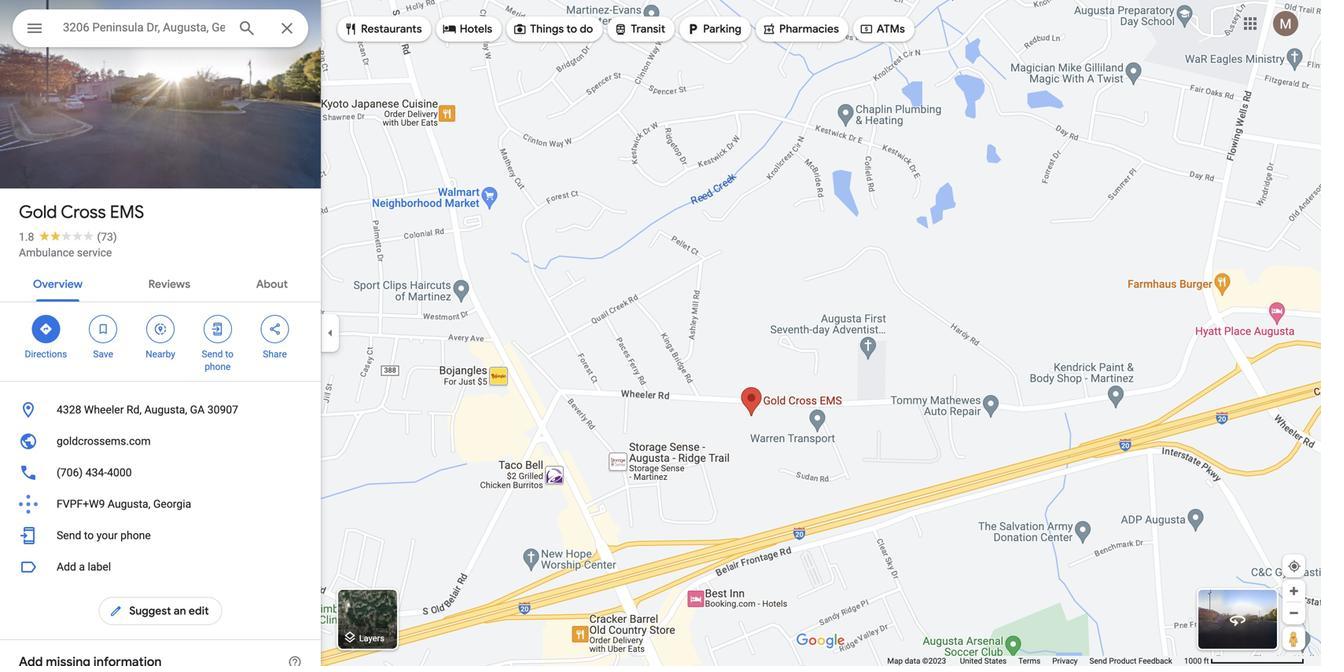 Task type: locate. For each thing, give the bounding box(es) containing it.
©2023
[[922, 657, 946, 666]]

1 vertical spatial augusta,
[[108, 498, 151, 511]]

 pharmacies
[[762, 20, 839, 38]]

to left share
[[225, 349, 234, 360]]


[[513, 20, 527, 38]]

fvpf+w9 augusta, georgia
[[57, 498, 191, 511]]

1 horizontal spatial phone
[[205, 362, 231, 373]]

0 vertical spatial send
[[202, 349, 223, 360]]


[[211, 321, 225, 338]]

restaurants
[[361, 22, 422, 36]]

2 horizontal spatial to
[[566, 22, 577, 36]]

send left product
[[1090, 657, 1107, 666]]


[[614, 20, 628, 38]]

add a label
[[57, 561, 111, 574]]

ga
[[190, 404, 205, 417]]

map data ©2023
[[887, 657, 948, 666]]

(706) 434-4000
[[57, 467, 132, 480]]

footer containing map data ©2023
[[887, 657, 1184, 667]]

 transit
[[614, 20, 665, 38]]

to for send to phone
[[225, 349, 234, 360]]

to left do
[[566, 22, 577, 36]]


[[268, 321, 282, 338]]

0 vertical spatial augusta,
[[144, 404, 187, 417]]

footer inside google maps element
[[887, 657, 1184, 667]]

to inside send to phone
[[225, 349, 234, 360]]

phone
[[205, 362, 231, 373], [120, 530, 151, 543]]

product
[[1109, 657, 1137, 666]]

2
[[40, 156, 47, 171]]

1 horizontal spatial to
[[225, 349, 234, 360]]

fvpf+w9 augusta, georgia button
[[0, 489, 321, 521]]

1 vertical spatial send
[[57, 530, 81, 543]]

to left "your"
[[84, 530, 94, 543]]

send
[[202, 349, 223, 360], [57, 530, 81, 543], [1090, 657, 1107, 666]]

1 horizontal spatial send
[[202, 349, 223, 360]]


[[859, 20, 874, 38]]

footer
[[887, 657, 1184, 667]]

cross
[[61, 201, 106, 223]]

2 vertical spatial to
[[84, 530, 94, 543]]

gold cross ems main content
[[0, 0, 321, 667]]

suggest
[[129, 605, 171, 619]]


[[442, 20, 457, 38]]

add
[[57, 561, 76, 574]]


[[762, 20, 776, 38]]

(73)
[[97, 231, 117, 244]]

atms
[[877, 22, 905, 36]]

 restaurants
[[344, 20, 422, 38]]

zoom in image
[[1288, 586, 1300, 598]]

None field
[[63, 18, 225, 37]]

tab list
[[0, 264, 321, 302]]

rd,
[[127, 404, 142, 417]]

434-
[[85, 467, 107, 480]]

reviews
[[148, 278, 190, 292]]

send inside button
[[57, 530, 81, 543]]

map
[[887, 657, 903, 666]]

phone inside button
[[120, 530, 151, 543]]

send product feedback
[[1090, 657, 1172, 666]]

ambulance service
[[19, 247, 112, 260]]

 parking
[[686, 20, 742, 38]]

30907
[[207, 404, 238, 417]]

goldcrossems.com
[[57, 435, 151, 448]]

none field inside 3206 peninsula dr, augusta, georgia 30909, usa field
[[63, 18, 225, 37]]

2 photos
[[40, 156, 89, 171]]

fvpf+w9
[[57, 498, 105, 511]]

label
[[88, 561, 111, 574]]

gold cross ems
[[19, 201, 144, 223]]

do
[[580, 22, 593, 36]]

nearby
[[146, 349, 175, 360]]


[[109, 603, 123, 620]]

73 reviews element
[[97, 231, 117, 244]]

0 vertical spatial phone
[[205, 362, 231, 373]]

4328 wheeler rd, augusta, ga 30907 button
[[0, 395, 321, 426]]

(706) 434-4000 button
[[0, 458, 321, 489]]

0 horizontal spatial phone
[[120, 530, 151, 543]]

0 horizontal spatial to
[[84, 530, 94, 543]]

augusta,
[[144, 404, 187, 417], [108, 498, 151, 511]]

goldcrossems.com link
[[0, 426, 321, 458]]

transit
[[631, 22, 665, 36]]

send to your phone button
[[0, 521, 321, 552]]

send for send to phone
[[202, 349, 223, 360]]

send to your phone
[[57, 530, 151, 543]]

0 vertical spatial to
[[566, 22, 577, 36]]

overview button
[[20, 264, 95, 302]]

1.8
[[19, 231, 34, 244]]

send inside send to phone
[[202, 349, 223, 360]]

2 vertical spatial send
[[1090, 657, 1107, 666]]

augusta, left ga
[[144, 404, 187, 417]]

2 photos button
[[12, 149, 95, 177]]

phone down 
[[205, 362, 231, 373]]

send down 
[[202, 349, 223, 360]]

send inside button
[[1090, 657, 1107, 666]]

privacy button
[[1052, 657, 1078, 667]]

gold
[[19, 201, 57, 223]]

tab list containing overview
[[0, 264, 321, 302]]

ambulance service button
[[19, 245, 112, 261]]


[[96, 321, 110, 338]]

 atms
[[859, 20, 905, 38]]

show street view coverage image
[[1283, 628, 1305, 651]]

google account: madeline spawn  
(madeline.spawn@adept.ai) image
[[1273, 11, 1298, 36]]

to inside button
[[84, 530, 94, 543]]

wheeler
[[84, 404, 124, 417]]

1 vertical spatial to
[[225, 349, 234, 360]]

send up add on the bottom of page
[[57, 530, 81, 543]]

0 horizontal spatial send
[[57, 530, 81, 543]]

states
[[984, 657, 1007, 666]]

2 horizontal spatial send
[[1090, 657, 1107, 666]]

1 vertical spatial phone
[[120, 530, 151, 543]]

show your location image
[[1287, 560, 1301, 574]]

hotels
[[460, 22, 492, 36]]

augusta, down 4000
[[108, 498, 151, 511]]

phone right "your"
[[120, 530, 151, 543]]

pharmacies
[[779, 22, 839, 36]]



Task type: vqa. For each thing, say whether or not it's contained in the screenshot.
5th Nonstop from the bottom of the page
no



Task type: describe. For each thing, give the bounding box(es) containing it.
directions
[[25, 349, 67, 360]]

send for send product feedback
[[1090, 657, 1107, 666]]

reviews button
[[136, 264, 203, 302]]

united states button
[[960, 657, 1007, 667]]


[[344, 20, 358, 38]]

tab list inside google maps element
[[0, 264, 321, 302]]

georgia
[[153, 498, 191, 511]]

1000
[[1184, 657, 1202, 666]]

about button
[[244, 264, 301, 302]]

save
[[93, 349, 113, 360]]

send product feedback button
[[1090, 657, 1172, 667]]

about
[[256, 278, 288, 292]]

collapse side panel image
[[322, 325, 339, 342]]

feedback
[[1139, 657, 1172, 666]]

ems
[[110, 201, 144, 223]]

your
[[96, 530, 118, 543]]

terms
[[1018, 657, 1041, 666]]

(706)
[[57, 467, 83, 480]]

united states
[[960, 657, 1007, 666]]

terms button
[[1018, 657, 1041, 667]]

1000 ft
[[1184, 657, 1209, 666]]

photos
[[50, 156, 89, 171]]

send for send to your phone
[[57, 530, 81, 543]]

photo of gold cross ems image
[[0, 0, 321, 189]]

add a label button
[[0, 552, 321, 583]]


[[686, 20, 700, 38]]

google maps element
[[0, 0, 1321, 667]]

actions for gold cross ems region
[[0, 303, 321, 381]]

privacy
[[1052, 657, 1078, 666]]

overview
[[33, 278, 83, 292]]


[[39, 321, 53, 338]]

an
[[174, 605, 186, 619]]

 search field
[[13, 9, 308, 50]]

ft
[[1204, 657, 1209, 666]]

phone inside send to phone
[[205, 362, 231, 373]]

4328 wheeler rd, augusta, ga 30907
[[57, 404, 238, 417]]

1.8 stars image
[[34, 231, 97, 241]]

service
[[77, 247, 112, 260]]

to inside  things to do
[[566, 22, 577, 36]]

ambulance
[[19, 247, 74, 260]]

edit
[[189, 605, 209, 619]]

street view image
[[1228, 611, 1247, 630]]

1000 ft button
[[1184, 657, 1305, 666]]

layers
[[359, 634, 384, 644]]

data
[[905, 657, 920, 666]]

to for send to your phone
[[84, 530, 94, 543]]

4328
[[57, 404, 81, 417]]

united
[[960, 657, 982, 666]]

 hotels
[[442, 20, 492, 38]]

send to phone
[[202, 349, 234, 373]]


[[25, 17, 44, 40]]

3206 Peninsula Dr, Augusta, Georgia 30909, USA field
[[13, 9, 308, 47]]

share
[[263, 349, 287, 360]]

 suggest an edit
[[109, 603, 209, 620]]

a
[[79, 561, 85, 574]]

information for gold cross ems region
[[0, 395, 321, 552]]

 button
[[13, 9, 57, 50]]

parking
[[703, 22, 742, 36]]

things
[[530, 22, 564, 36]]

zoom out image
[[1288, 608, 1300, 620]]


[[153, 321, 167, 338]]

more info image
[[288, 656, 302, 667]]

4000
[[107, 467, 132, 480]]

 things to do
[[513, 20, 593, 38]]



